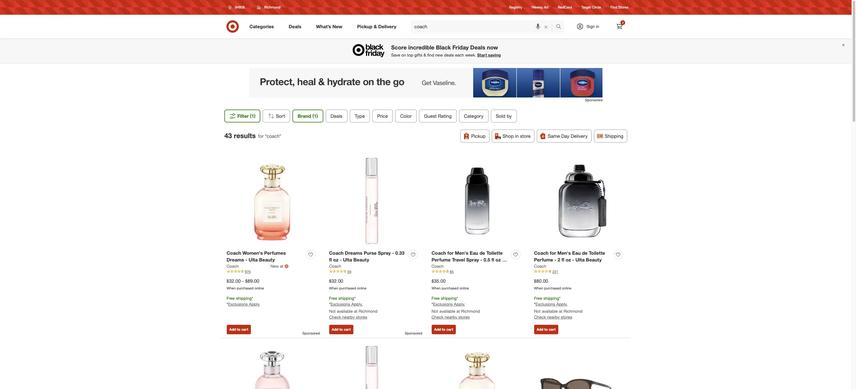 Task type: vqa. For each thing, say whether or not it's contained in the screenshot.
first CIRCLE EARNINGS from right
no



Task type: describe. For each thing, give the bounding box(es) containing it.
color button
[[395, 110, 417, 123]]

women's
[[243, 250, 263, 256]]

4 shipping from the left
[[544, 296, 559, 301]]

advertisement region
[[249, 68, 603, 98]]

guest rating button
[[419, 110, 457, 123]]

new
[[435, 52, 443, 57]]

- left 0.5
[[481, 257, 483, 263]]

men's for 2
[[558, 250, 571, 256]]

oz inside coach dreams purse spray - 0.33 fl oz - ulta beauty
[[333, 257, 339, 263]]

weekly
[[532, 5, 543, 10]]

same day delivery button
[[537, 130, 592, 143]]

apply. inside free shipping * * exclusions apply.
[[249, 302, 260, 307]]

perfume for -
[[534, 257, 553, 263]]

- up 221 at the bottom
[[555, 257, 557, 263]]

sold
[[496, 113, 505, 119]]

to for $32.00 - $89.00
[[237, 327, 240, 332]]

free for "check nearby stores" button associated with $35.00
[[432, 296, 440, 301]]

weekly ad
[[532, 5, 549, 10]]

coach for "coach" link related to coach dreams purse spray - 0.33 fl oz - ulta beauty
[[329, 264, 341, 269]]

add for $35.00
[[434, 327, 441, 332]]

beauty inside coach dreams purse spray - 0.33 fl oz - ulta beauty
[[354, 257, 369, 263]]

deals for deals button
[[331, 113, 342, 119]]

what's
[[316, 23, 331, 29]]

exclusions for $80.00's "check nearby stores" button
[[536, 302, 555, 307]]

$89.00
[[245, 278, 259, 284]]

categories link
[[245, 20, 281, 33]]

target circle
[[582, 5, 601, 10]]

delivery for pickup & delivery
[[378, 23, 397, 29]]

1 horizontal spatial 2
[[622, 21, 624, 24]]

filter (1)
[[237, 113, 256, 119]]

online for $35.00
[[460, 286, 469, 290]]

cart for $32.00 - $89.00
[[241, 327, 248, 332]]

shop in store
[[503, 133, 531, 139]]

redcard
[[558, 5, 572, 10]]

by
[[507, 113, 512, 119]]

beauty inside coach for men's eau de toilette perfume travel spray - 0.5 fl oz - ulta beauty
[[442, 264, 458, 270]]

men's for spray
[[455, 250, 469, 256]]

online for $32.00
[[357, 286, 367, 290]]

now
[[487, 44, 498, 51]]

price
[[377, 113, 388, 119]]

free for $80.00's "check nearby stores" button
[[534, 296, 542, 301]]

gifts
[[415, 52, 423, 57]]

add for $32.00 - $89.00
[[229, 327, 236, 332]]

find stores link
[[611, 5, 629, 10]]

0.5
[[484, 257, 490, 263]]

search button
[[554, 20, 568, 34]]

1 not from the left
[[329, 309, 336, 314]]

- inside "coach women's perfumes dreams - ulta beauty"
[[246, 257, 247, 263]]

deals
[[444, 52, 454, 57]]

coach for men's eau de toilette perfume - 2 fl oz - ulta beauty
[[534, 250, 605, 263]]

free inside free shipping * * exclusions apply.
[[227, 296, 235, 301]]

weekly ad link
[[532, 5, 549, 10]]

59 link
[[329, 269, 420, 274]]

pickup for pickup & delivery
[[357, 23, 373, 29]]

sold by
[[496, 113, 512, 119]]

to for $80.00
[[545, 327, 548, 332]]

exclusions apply. link for "check nearby stores" button associated with $35.00
[[433, 302, 465, 307]]

ulta inside coach dreams purse spray - 0.33 fl oz - ulta beauty
[[343, 257, 352, 263]]

at for $80.00's "check nearby stores" button
[[559, 309, 563, 314]]

sign
[[587, 24, 595, 29]]

top
[[407, 52, 413, 57]]

2 horizontal spatial sponsored
[[585, 98, 603, 102]]

purchased for $35.00
[[442, 286, 459, 290]]

new inside new at ¬
[[271, 264, 279, 269]]

brand
[[298, 113, 311, 119]]

$35.00
[[432, 278, 446, 284]]

apply. for $80.00's "check nearby stores" button
[[557, 302, 568, 307]]

purchased inside $32.00 - $89.00 when purchased online
[[237, 286, 254, 290]]

beauty inside coach for men's eau de toilette perfume - 2 fl oz - ulta beauty
[[586, 257, 602, 263]]

shipping
[[605, 133, 624, 139]]

same
[[548, 133, 560, 139]]

price button
[[372, 110, 393, 123]]

free for 3rd "check nearby stores" button from right
[[329, 296, 337, 301]]

perfumes
[[264, 250, 286, 256]]

oz inside coach for men's eau de toilette perfume - 2 fl oz - ulta beauty
[[566, 257, 571, 263]]

richmond for "check nearby stores" button associated with $35.00
[[461, 309, 480, 314]]

at for "check nearby stores" button associated with $35.00
[[457, 309, 460, 314]]

1 check nearby stores button from the left
[[329, 314, 367, 320]]

color
[[400, 113, 412, 119]]

975 link
[[227, 269, 318, 274]]

975
[[245, 270, 251, 274]]

sort button
[[263, 110, 290, 123]]

nearby for $80.00
[[547, 315, 560, 320]]

free shipping * * exclusions apply. not available at richmond check nearby stores for $35.00
[[432, 296, 480, 320]]

pickup button
[[461, 130, 490, 143]]

cart for $80.00
[[549, 327, 556, 332]]

at for 3rd "check nearby stores" button from right
[[354, 309, 358, 314]]

shop in store button
[[492, 130, 535, 143]]

stores
[[619, 5, 629, 10]]

pickup for pickup
[[471, 133, 486, 139]]

available for $80.00
[[542, 309, 558, 314]]

dreams inside coach dreams purse spray - 0.33 fl oz - ulta beauty
[[345, 250, 363, 256]]

redcard link
[[558, 5, 572, 10]]

find stores
[[611, 5, 629, 10]]

toilette for -
[[487, 250, 503, 256]]

purse
[[364, 250, 377, 256]]

fl inside coach for men's eau de toilette perfume - 2 fl oz - ulta beauty
[[562, 257, 565, 263]]

categories
[[250, 23, 274, 29]]

find
[[427, 52, 434, 57]]

day
[[562, 133, 570, 139]]

de for oz
[[480, 250, 485, 256]]

sort
[[276, 113, 285, 119]]

apply. for 3rd "check nearby stores" button from right
[[352, 302, 363, 307]]

sponsored for coach dreams purse spray - 0.33 fl oz - ulta beauty
[[405, 331, 422, 336]]

85
[[450, 270, 454, 274]]

add to cart button for $32.00
[[329, 325, 353, 334]]

registry link
[[509, 5, 522, 10]]

coach for men's eau de toilette perfume travel spray - 0.5 fl oz - ulta beauty
[[432, 250, 504, 270]]

sign in link
[[572, 20, 609, 33]]

saving
[[488, 52, 501, 57]]

not for $35.00
[[432, 309, 438, 314]]

fl inside coach for men's eau de toilette perfume travel spray - 0.5 fl oz - ulta beauty
[[492, 257, 494, 263]]

- up 221 link
[[572, 257, 574, 263]]

not for $80.00
[[534, 309, 541, 314]]

type
[[355, 113, 365, 119]]

- up $32.00 when purchased online
[[340, 257, 342, 263]]

filter (1) button
[[224, 110, 260, 123]]

to for $35.00
[[442, 327, 445, 332]]

coach for "coach" link corresponding to coach for men's eau de toilette perfume travel spray - 0.5 fl oz - ulta beauty
[[432, 264, 444, 269]]

in for shop
[[515, 133, 519, 139]]

delivery for same day delivery
[[571, 133, 588, 139]]

free shipping * * exclusions apply.
[[227, 296, 260, 307]]

black
[[436, 44, 451, 51]]

for for coach for men's eau de toilette perfume - 2 fl oz - ulta beauty
[[550, 250, 556, 256]]

toilette for beauty
[[589, 250, 605, 256]]

- inside $32.00 - $89.00 when purchased online
[[242, 278, 244, 284]]

85 link
[[432, 269, 523, 274]]

add to cart button for $32.00 - $89.00
[[227, 325, 251, 334]]

cart for $35.00
[[446, 327, 453, 332]]

results
[[234, 131, 256, 140]]

0 vertical spatial new
[[333, 23, 343, 29]]

add to cart for $32.00
[[332, 327, 351, 332]]

when for $80.00
[[534, 286, 543, 290]]

beauty inside "coach women's perfumes dreams - ulta beauty"
[[259, 257, 275, 263]]

(1) for filter (1)
[[250, 113, 256, 119]]

shipping button
[[594, 130, 628, 143]]

$32.00 for when
[[329, 278, 343, 284]]

deals inside the score incredible black friday deals now save on top gifts & find new deals each week. start saving
[[470, 44, 486, 51]]

spray inside coach for men's eau de toilette perfume travel spray - 0.5 fl oz - ulta beauty
[[466, 257, 479, 263]]

coach for 1st "coach" link from left
[[227, 264, 239, 269]]

3 shipping from the left
[[441, 296, 457, 301]]

store
[[520, 133, 531, 139]]

94806 button
[[224, 2, 251, 13]]

add to cart button for $80.00
[[534, 325, 559, 334]]

coach for coach for men's eau de toilette perfume travel spray - 0.5 fl oz - ulta beauty
[[432, 250, 446, 256]]

fl inside coach dreams purse spray - 0.33 fl oz - ulta beauty
[[329, 257, 332, 263]]

purchased for $80.00
[[544, 286, 561, 290]]



Task type: locate. For each thing, give the bounding box(es) containing it.
find
[[611, 5, 618, 10]]

check for $35.00
[[432, 315, 444, 320]]

2 free from the left
[[329, 296, 337, 301]]

1 horizontal spatial deals
[[331, 113, 342, 119]]

1 vertical spatial 2
[[558, 257, 561, 263]]

0 horizontal spatial free shipping * * exclusions apply. not available at richmond check nearby stores
[[329, 296, 378, 320]]

0 horizontal spatial spray
[[378, 250, 391, 256]]

1 horizontal spatial toilette
[[589, 250, 605, 256]]

check
[[329, 315, 341, 320], [432, 315, 444, 320], [534, 315, 546, 320]]

online for $80.00
[[562, 286, 572, 290]]

free shipping * * exclusions apply. not available at richmond check nearby stores for $80.00
[[534, 296, 583, 320]]

2 horizontal spatial deals
[[470, 44, 486, 51]]

2 apply. from the left
[[352, 302, 363, 307]]

add to cart for $35.00
[[434, 327, 453, 332]]

0 horizontal spatial fl
[[329, 257, 332, 263]]

0 vertical spatial pickup
[[357, 23, 373, 29]]

3 when from the left
[[432, 286, 441, 290]]

pickup & delivery link
[[352, 20, 404, 33]]

stores
[[356, 315, 367, 320], [459, 315, 470, 320], [561, 315, 572, 320]]

target circle link
[[582, 5, 601, 10]]

online inside $80.00 when purchased online
[[562, 286, 572, 290]]

filter
[[237, 113, 249, 119]]

0 horizontal spatial available
[[337, 309, 353, 314]]

free shipping * * exclusions apply. not available at richmond check nearby stores down $32.00 when purchased online
[[329, 296, 378, 320]]

3 free from the left
[[432, 296, 440, 301]]

target
[[582, 5, 591, 10]]

shipping down $32.00 - $89.00 when purchased online
[[236, 296, 252, 301]]

3 online from the left
[[460, 286, 469, 290]]

type button
[[350, 110, 370, 123]]

add to cart button for $35.00
[[432, 325, 456, 334]]

deals left type
[[331, 113, 342, 119]]

2 check nearby stores button from the left
[[432, 314, 470, 320]]

deals button
[[326, 110, 347, 123]]

2 de from the left
[[582, 250, 588, 256]]

1 horizontal spatial spray
[[466, 257, 479, 263]]

$32.00 when purchased online
[[329, 278, 367, 290]]

dreams down women's
[[227, 257, 244, 263]]

2 horizontal spatial nearby
[[547, 315, 560, 320]]

dreams inside "coach women's perfumes dreams - ulta beauty"
[[227, 257, 244, 263]]

0 horizontal spatial perfume
[[432, 257, 451, 263]]

exclusions apply. link for $80.00's "check nearby stores" button
[[536, 302, 568, 307]]

cart for $32.00
[[344, 327, 351, 332]]

nearby for $35.00
[[445, 315, 457, 320]]

coach link for coach dreams purse spray - 0.33 fl oz - ulta beauty
[[329, 263, 341, 269]]

2 exclusions from the left
[[331, 302, 350, 307]]

4 when from the left
[[534, 286, 543, 290]]

score incredible black friday deals now save on top gifts & find new deals each week. start saving
[[391, 44, 501, 57]]

2 shipping from the left
[[339, 296, 354, 301]]

1 horizontal spatial dreams
[[345, 250, 363, 256]]

online inside $32.00 when purchased online
[[357, 286, 367, 290]]

0 horizontal spatial de
[[480, 250, 485, 256]]

shipping down $32.00 when purchased online
[[339, 296, 354, 301]]

3 add to cart button from the left
[[432, 325, 456, 334]]

1 horizontal spatial &
[[424, 52, 426, 57]]

1 when from the left
[[227, 286, 236, 290]]

$80.00
[[534, 278, 548, 284]]

0 horizontal spatial dreams
[[227, 257, 244, 263]]

3 add to cart from the left
[[434, 327, 453, 332]]

1 horizontal spatial (1)
[[312, 113, 318, 119]]

coach
[[227, 250, 241, 256], [329, 250, 344, 256], [432, 250, 446, 256], [534, 250, 549, 256], [227, 264, 239, 269], [329, 264, 341, 269], [432, 264, 444, 269], [534, 264, 546, 269]]

3 fl from the left
[[562, 257, 565, 263]]

- right 0.5
[[502, 257, 504, 263]]

online
[[255, 286, 264, 290], [357, 286, 367, 290], [460, 286, 469, 290], [562, 286, 572, 290]]

0 horizontal spatial check nearby stores button
[[329, 314, 367, 320]]

2 exclusions apply. link from the left
[[331, 302, 363, 307]]

de inside coach for men's eau de toilette perfume - 2 fl oz - ulta beauty
[[582, 250, 588, 256]]

coach dreams purse spray - 0.33 fl oz - ulta beauty image
[[329, 155, 420, 246], [329, 155, 420, 246], [329, 344, 420, 389], [329, 344, 420, 389]]

1 free from the left
[[227, 296, 235, 301]]

exclusions
[[228, 302, 248, 307], [331, 302, 350, 307], [433, 302, 453, 307], [536, 302, 555, 307]]

coach for men's eau de toilette perfume - 2 fl oz - ulta beauty link
[[534, 250, 611, 263]]

dreams left purse
[[345, 250, 363, 256]]

free down $32.00 when purchased online
[[329, 296, 337, 301]]

perfume inside coach for men's eau de toilette perfume travel spray - 0.5 fl oz - ulta beauty
[[432, 257, 451, 263]]

ulta down women's
[[249, 257, 258, 263]]

coach dreams eau de parfum - 2 fl oz - ulta beauty image
[[227, 344, 318, 389], [227, 344, 318, 389]]

check nearby stores button for $35.00
[[432, 314, 470, 320]]

shipping down $35.00 when purchased online at bottom
[[441, 296, 457, 301]]

2 down "stores" at right top
[[622, 21, 624, 24]]

exclusions apply. link down $80.00 when purchased online
[[536, 302, 568, 307]]

oz inside coach for men's eau de toilette perfume travel spray - 0.5 fl oz - ulta beauty
[[496, 257, 501, 263]]

coach link up 975
[[227, 263, 269, 269]]

at inside new at ¬
[[280, 264, 284, 269]]

beauty down purse
[[354, 257, 369, 263]]

0 horizontal spatial for
[[258, 133, 264, 139]]

new up the 975 link
[[271, 264, 279, 269]]

pickup
[[357, 23, 373, 29], [471, 133, 486, 139]]

check nearby stores button for $80.00
[[534, 314, 572, 320]]

4 coach link from the left
[[534, 263, 546, 269]]

coach inside "coach women's perfumes dreams - ulta beauty"
[[227, 250, 241, 256]]

*
[[252, 296, 253, 301], [354, 296, 356, 301], [457, 296, 458, 301], [559, 296, 561, 301], [227, 302, 228, 307], [329, 302, 331, 307], [432, 302, 433, 307], [534, 302, 536, 307]]

2 add from the left
[[332, 327, 339, 332]]

(1) right the filter
[[250, 113, 256, 119]]

men's up 221 at the bottom
[[558, 250, 571, 256]]

deals for deals link
[[289, 23, 301, 29]]

new
[[333, 23, 343, 29], [271, 264, 279, 269]]

coach for men's eau de toilette perfume travel spray - 0.5 fl oz - ulta beauty image
[[432, 155, 523, 246], [432, 155, 523, 246]]

coach link
[[227, 263, 269, 269], [329, 263, 341, 269], [432, 263, 444, 269], [534, 263, 546, 269]]

exclusions down $32.00 when purchased online
[[331, 302, 350, 307]]

free down $35.00
[[432, 296, 440, 301]]

apply. down $32.00 - $89.00 when purchased online
[[249, 302, 260, 307]]

1 vertical spatial in
[[515, 133, 519, 139]]

3 check nearby stores button from the left
[[534, 314, 572, 320]]

de
[[480, 250, 485, 256], [582, 250, 588, 256]]

coach hc8271u 57mm female square sunglasses image
[[534, 344, 625, 389], [534, 344, 625, 389]]

deals inside deals link
[[289, 23, 301, 29]]

2 toilette from the left
[[589, 250, 605, 256]]

59
[[347, 270, 351, 274]]

oz
[[333, 257, 339, 263], [496, 257, 501, 263], [566, 257, 571, 263]]

exclusions for "check nearby stores" button associated with $35.00
[[433, 302, 453, 307]]

men's inside coach for men's eau de toilette perfume travel spray - 0.5 fl oz - ulta beauty
[[455, 250, 469, 256]]

2 oz from the left
[[496, 257, 501, 263]]

start
[[477, 52, 487, 57]]

(1) inside button
[[250, 113, 256, 119]]

$32.00 for -
[[227, 278, 241, 284]]

coach for coach dreams purse spray - 0.33 fl oz - ulta beauty
[[329, 250, 344, 256]]

0 horizontal spatial sponsored
[[303, 331, 320, 336]]

2 horizontal spatial check nearby stores button
[[534, 314, 572, 320]]

ulta up 221 link
[[576, 257, 585, 263]]

1 vertical spatial spray
[[466, 257, 479, 263]]

add for $80.00
[[537, 327, 544, 332]]

deals link
[[284, 20, 309, 33]]

2 eau from the left
[[572, 250, 581, 256]]

online down the 85 link
[[460, 286, 469, 290]]

save
[[391, 52, 400, 57]]

4 add from the left
[[537, 327, 544, 332]]

online inside $35.00 when purchased online
[[460, 286, 469, 290]]

1 free shipping * * exclusions apply. not available at richmond check nearby stores from the left
[[329, 296, 378, 320]]

1 toilette from the left
[[487, 250, 503, 256]]

perfume up 85
[[432, 257, 451, 263]]

0 vertical spatial 2
[[622, 21, 624, 24]]

add to cart for $80.00
[[537, 327, 556, 332]]

2 stores from the left
[[459, 315, 470, 320]]

2 coach link from the left
[[329, 263, 341, 269]]

delivery up score
[[378, 23, 397, 29]]

coach link up $32.00 when purchased online
[[329, 263, 341, 269]]

de up 221 link
[[582, 250, 588, 256]]

new right what's
[[333, 23, 343, 29]]

for up travel
[[448, 250, 454, 256]]

2 horizontal spatial not
[[534, 309, 541, 314]]

exclusions down $80.00 when purchased online
[[536, 302, 555, 307]]

purchased down $80.00
[[544, 286, 561, 290]]

add for $32.00
[[332, 327, 339, 332]]

- down women's
[[246, 257, 247, 263]]

coach for men's eau de toilette perfume travel spray - 0.5 fl oz - ulta beauty link
[[432, 250, 509, 270]]

1 to from the left
[[237, 327, 240, 332]]

3 apply. from the left
[[454, 302, 465, 307]]

coach for coach for men's eau de toilette perfume - 2 fl oz - ulta beauty
[[534, 250, 549, 256]]

1 horizontal spatial not
[[432, 309, 438, 314]]

apply. down $80.00 when purchased online
[[557, 302, 568, 307]]

0 horizontal spatial men's
[[455, 250, 469, 256]]

purchased
[[237, 286, 254, 290], [339, 286, 356, 290], [442, 286, 459, 290], [544, 286, 561, 290]]

men's inside coach for men's eau de toilette perfume - 2 fl oz - ulta beauty
[[558, 250, 571, 256]]

deals left what's
[[289, 23, 301, 29]]

ulta
[[249, 257, 258, 263], [343, 257, 352, 263], [576, 257, 585, 263], [432, 264, 441, 270]]

1 horizontal spatial stores
[[459, 315, 470, 320]]

3 cart from the left
[[446, 327, 453, 332]]

0 horizontal spatial stores
[[356, 315, 367, 320]]

shipping inside free shipping * * exclusions apply.
[[236, 296, 252, 301]]

coach women's perfumes dreams - ulta beauty image
[[227, 155, 318, 246], [227, 155, 318, 246], [432, 344, 523, 389], [432, 344, 523, 389]]

0 horizontal spatial oz
[[333, 257, 339, 263]]

2 online from the left
[[357, 286, 367, 290]]

1 horizontal spatial for
[[448, 250, 454, 256]]

0 horizontal spatial nearby
[[342, 315, 355, 320]]

coach women's perfumes dreams - ulta beauty
[[227, 250, 286, 263]]

3 exclusions apply. link from the left
[[433, 302, 465, 307]]

perfume inside coach for men's eau de toilette perfume - 2 fl oz - ulta beauty
[[534, 257, 553, 263]]

0 vertical spatial deals
[[289, 23, 301, 29]]

eau inside coach for men's eau de toilette perfume travel spray - 0.5 fl oz - ulta beauty
[[470, 250, 478, 256]]

dreams
[[345, 250, 363, 256], [227, 257, 244, 263]]

1 horizontal spatial pickup
[[471, 133, 486, 139]]

4 online from the left
[[562, 286, 572, 290]]

1 horizontal spatial oz
[[496, 257, 501, 263]]

eau up 221 link
[[572, 250, 581, 256]]

when inside $32.00 - $89.00 when purchased online
[[227, 286, 236, 290]]

1 check from the left
[[329, 315, 341, 320]]

4 exclusions from the left
[[536, 302, 555, 307]]

ad
[[544, 5, 549, 10]]

in for sign
[[596, 24, 599, 29]]

1 horizontal spatial perfume
[[534, 257, 553, 263]]

apply. for "check nearby stores" button associated with $35.00
[[454, 302, 465, 307]]

1 online from the left
[[255, 286, 264, 290]]

- left $89.00
[[242, 278, 244, 284]]

3 add from the left
[[434, 327, 441, 332]]

free down $80.00
[[534, 296, 542, 301]]

guest
[[424, 113, 437, 119]]

2 horizontal spatial stores
[[561, 315, 572, 320]]

free down $32.00 - $89.00 when purchased online
[[227, 296, 235, 301]]

0 horizontal spatial pickup
[[357, 23, 373, 29]]

perfume for travel
[[432, 257, 451, 263]]

when for $32.00
[[329, 286, 338, 290]]

$32.00 - $89.00 when purchased online
[[227, 278, 264, 290]]

1 stores from the left
[[356, 315, 367, 320]]

coach link for coach for men's eau de toilette perfume travel spray - 0.5 fl oz - ulta beauty
[[432, 263, 444, 269]]

2 horizontal spatial available
[[542, 309, 558, 314]]

3 coach link from the left
[[432, 263, 444, 269]]

1 horizontal spatial fl
[[492, 257, 494, 263]]

for inside coach for men's eau de toilette perfume - 2 fl oz - ulta beauty
[[550, 250, 556, 256]]

0 horizontal spatial deals
[[289, 23, 301, 29]]

coach for coach women's perfumes dreams - ulta beauty
[[227, 250, 241, 256]]

de for ulta
[[582, 250, 588, 256]]

ulta up 59
[[343, 257, 352, 263]]

at left ¬
[[280, 264, 284, 269]]

deals inside deals button
[[331, 113, 342, 119]]

apply. down $35.00 when purchased online at bottom
[[454, 302, 465, 307]]

online down $89.00
[[255, 286, 264, 290]]

1 vertical spatial &
[[424, 52, 426, 57]]

for for coach for men's eau de toilette perfume travel spray - 0.5 fl oz - ulta beauty
[[448, 250, 454, 256]]

coach for coach for men's eau de toilette perfume - 2 fl oz - ulta beauty "coach" link
[[534, 264, 546, 269]]

delivery right day
[[571, 133, 588, 139]]

1 perfume from the left
[[432, 257, 451, 263]]

2 available from the left
[[440, 309, 456, 314]]

2 check from the left
[[432, 315, 444, 320]]

3 to from the left
[[442, 327, 445, 332]]

0 horizontal spatial toilette
[[487, 250, 503, 256]]

1 nearby from the left
[[342, 315, 355, 320]]

2 inside coach for men's eau de toilette perfume - 2 fl oz - ulta beauty
[[558, 257, 561, 263]]

3 available from the left
[[542, 309, 558, 314]]

0 horizontal spatial (1)
[[250, 113, 256, 119]]

4 add to cart button from the left
[[534, 325, 559, 334]]

toilette inside coach for men's eau de toilette perfume travel spray - 0.5 fl oz - ulta beauty
[[487, 250, 503, 256]]

0 vertical spatial in
[[596, 24, 599, 29]]

2 fl from the left
[[492, 257, 494, 263]]

2 nearby from the left
[[445, 315, 457, 320]]

in inside button
[[515, 133, 519, 139]]

2 men's from the left
[[558, 250, 571, 256]]

in left store
[[515, 133, 519, 139]]

0 horizontal spatial new
[[271, 264, 279, 269]]

exclusions for 3rd "check nearby stores" button from right
[[331, 302, 350, 307]]

1 horizontal spatial free shipping * * exclusions apply. not available at richmond check nearby stores
[[432, 296, 480, 320]]

1 add to cart button from the left
[[227, 325, 251, 334]]

exclusions down $32.00 - $89.00 when purchased online
[[228, 302, 248, 307]]

delivery
[[378, 23, 397, 29], [571, 133, 588, 139]]

eau for 0.5
[[470, 250, 478, 256]]

ulta inside coach for men's eau de toilette perfume - 2 fl oz - ulta beauty
[[576, 257, 585, 263]]

3 not from the left
[[534, 309, 541, 314]]

men's
[[455, 250, 469, 256], [558, 250, 571, 256]]

oz up 221 link
[[566, 257, 571, 263]]

$32.00 inside $32.00 - $89.00 when purchased online
[[227, 278, 241, 284]]

at down $32.00 when purchased online
[[354, 309, 358, 314]]

2 not from the left
[[432, 309, 438, 314]]

coach link up $35.00
[[432, 263, 444, 269]]

for inside 43 results for "coach"
[[258, 133, 264, 139]]

add to cart
[[229, 327, 248, 332], [332, 327, 351, 332], [434, 327, 453, 332], [537, 327, 556, 332]]

pickup & delivery
[[357, 23, 397, 29]]

for inside coach for men's eau de toilette perfume travel spray - 0.5 fl oz - ulta beauty
[[448, 250, 454, 256]]

when inside $32.00 when purchased online
[[329, 286, 338, 290]]

2 up 221 at the bottom
[[558, 257, 561, 263]]

when
[[227, 286, 236, 290], [329, 286, 338, 290], [432, 286, 441, 290], [534, 286, 543, 290]]

1 fl from the left
[[329, 257, 332, 263]]

4 to from the left
[[545, 327, 548, 332]]

each
[[455, 52, 464, 57]]

available down $80.00 when purchased online
[[542, 309, 558, 314]]

ulta inside "coach women's perfumes dreams - ulta beauty"
[[249, 257, 258, 263]]

1 vertical spatial new
[[271, 264, 279, 269]]

3 nearby from the left
[[547, 315, 560, 320]]

2 add to cart from the left
[[332, 327, 351, 332]]

in right sign
[[596, 24, 599, 29]]

purchased down $35.00
[[442, 286, 459, 290]]

2 horizontal spatial fl
[[562, 257, 565, 263]]

4 apply. from the left
[[557, 302, 568, 307]]

shop
[[503, 133, 514, 139]]

2 perfume from the left
[[534, 257, 553, 263]]

1 oz from the left
[[333, 257, 339, 263]]

1 (1) from the left
[[250, 113, 256, 119]]

$32.00 inside $32.00 when purchased online
[[329, 278, 343, 284]]

0 horizontal spatial delivery
[[378, 23, 397, 29]]

online inside $32.00 - $89.00 when purchased online
[[255, 286, 264, 290]]

1 horizontal spatial nearby
[[445, 315, 457, 320]]

& inside pickup & delivery link
[[374, 23, 377, 29]]

coach inside coach dreams purse spray - 0.33 fl oz - ulta beauty
[[329, 250, 344, 256]]

apply.
[[249, 302, 260, 307], [352, 302, 363, 307], [454, 302, 465, 307], [557, 302, 568, 307]]

1 apply. from the left
[[249, 302, 260, 307]]

2 when from the left
[[329, 286, 338, 290]]

at
[[280, 264, 284, 269], [354, 309, 358, 314], [457, 309, 460, 314], [559, 309, 563, 314]]

2 cart from the left
[[344, 327, 351, 332]]

1 horizontal spatial check nearby stores button
[[432, 314, 470, 320]]

richmond inside dropdown button
[[264, 5, 281, 9]]

free shipping * * exclusions apply. not available at richmond check nearby stores down $80.00 when purchased online
[[534, 296, 583, 320]]

oz up $32.00 when purchased online
[[333, 257, 339, 263]]

4 purchased from the left
[[544, 286, 561, 290]]

coach link for coach for men's eau de toilette perfume - 2 fl oz - ulta beauty
[[534, 263, 546, 269]]

exclusions inside free shipping * * exclusions apply.
[[228, 302, 248, 307]]

exclusions down $35.00 when purchased online at bottom
[[433, 302, 453, 307]]

&
[[374, 23, 377, 29], [424, 52, 426, 57]]

"coach"
[[265, 133, 281, 139]]

1 shipping from the left
[[236, 296, 252, 301]]

toilette up 221 link
[[589, 250, 605, 256]]

2 free shipping * * exclusions apply. not available at richmond check nearby stores from the left
[[432, 296, 480, 320]]

0 horizontal spatial 2
[[558, 257, 561, 263]]

1 exclusions apply. link from the left
[[228, 302, 260, 307]]

ulta up $35.00
[[432, 264, 441, 270]]

spray inside coach dreams purse spray - 0.33 fl oz - ulta beauty
[[378, 250, 391, 256]]

search
[[554, 24, 568, 30]]

delivery inside button
[[571, 133, 588, 139]]

online down 221 link
[[562, 286, 572, 290]]

2 horizontal spatial check
[[534, 315, 546, 320]]

registry
[[509, 5, 522, 10]]

richmond for 3rd "check nearby stores" button from right
[[359, 309, 378, 314]]

coach women's perfumes dreams - ulta beauty link
[[227, 250, 304, 263]]

stores for $35.00
[[459, 315, 470, 320]]

spray right purse
[[378, 250, 391, 256]]

at down $80.00 when purchased online
[[559, 309, 563, 314]]

coach link up $80.00
[[534, 263, 546, 269]]

1 vertical spatial deals
[[470, 44, 486, 51]]

- left 0.33 in the left bottom of the page
[[392, 250, 394, 256]]

available for $35.00
[[440, 309, 456, 314]]

exclusions apply. link down $32.00 - $89.00 when purchased online
[[228, 302, 260, 307]]

oz right 0.5
[[496, 257, 501, 263]]

-
[[392, 250, 394, 256], [246, 257, 247, 263], [340, 257, 342, 263], [481, 257, 483, 263], [502, 257, 504, 263], [555, 257, 557, 263], [572, 257, 574, 263], [242, 278, 244, 284]]

(1) right brand
[[312, 113, 318, 119]]

richmond for $80.00's "check nearby stores" button
[[564, 309, 583, 314]]

sponsored
[[585, 98, 603, 102], [303, 331, 320, 336], [405, 331, 422, 336]]

purchased inside $35.00 when purchased online
[[442, 286, 459, 290]]

0 horizontal spatial not
[[329, 309, 336, 314]]

2 horizontal spatial oz
[[566, 257, 571, 263]]

for left "coach"
[[258, 133, 264, 139]]

travel
[[452, 257, 465, 263]]

1 horizontal spatial new
[[333, 23, 343, 29]]

to for $32.00
[[340, 327, 343, 332]]

coach dreams purse spray - 0.33 fl oz - ulta beauty
[[329, 250, 405, 263]]

1 add from the left
[[229, 327, 236, 332]]

available down $35.00 when purchased online at bottom
[[440, 309, 456, 314]]

3 oz from the left
[[566, 257, 571, 263]]

0 vertical spatial delivery
[[378, 23, 397, 29]]

1 purchased from the left
[[237, 286, 254, 290]]

1 horizontal spatial sponsored
[[405, 331, 422, 336]]

available
[[337, 309, 353, 314], [440, 309, 456, 314], [542, 309, 558, 314]]

1 $32.00 from the left
[[227, 278, 241, 284]]

(1) for brand (1)
[[312, 113, 318, 119]]

3 exclusions from the left
[[433, 302, 453, 307]]

4 add to cart from the left
[[537, 327, 556, 332]]

men's up travel
[[455, 250, 469, 256]]

de up 0.5
[[480, 250, 485, 256]]

add to cart for $32.00 - $89.00
[[229, 327, 248, 332]]

pickup inside button
[[471, 133, 486, 139]]

4 exclusions apply. link from the left
[[536, 302, 568, 307]]

purchased down 59
[[339, 286, 356, 290]]

purchased for $32.00
[[339, 286, 356, 290]]

0 horizontal spatial in
[[515, 133, 519, 139]]

0 vertical spatial dreams
[[345, 250, 363, 256]]

purchased inside $80.00 when purchased online
[[544, 286, 561, 290]]

same day delivery
[[548, 133, 588, 139]]

ulta inside coach for men's eau de toilette perfume travel spray - 0.5 fl oz - ulta beauty
[[432, 264, 441, 270]]

when inside $80.00 when purchased online
[[534, 286, 543, 290]]

0 horizontal spatial $32.00
[[227, 278, 241, 284]]

when for $35.00
[[432, 286, 441, 290]]

what's new
[[316, 23, 343, 29]]

at down $35.00 when purchased online at bottom
[[457, 309, 460, 314]]

1 de from the left
[[480, 250, 485, 256]]

beauty up 221 link
[[586, 257, 602, 263]]

3 purchased from the left
[[442, 286, 459, 290]]

2 vertical spatial deals
[[331, 113, 342, 119]]

eau up the 85 link
[[470, 250, 478, 256]]

deals
[[289, 23, 301, 29], [470, 44, 486, 51], [331, 113, 342, 119]]

43
[[224, 131, 232, 140]]

to
[[237, 327, 240, 332], [340, 327, 343, 332], [442, 327, 445, 332], [545, 327, 548, 332]]

online down 59 link
[[357, 286, 367, 290]]

new at ¬
[[271, 263, 289, 269]]

1 exclusions from the left
[[228, 302, 248, 307]]

1 men's from the left
[[455, 250, 469, 256]]

& inside the score incredible black friday deals now save on top gifts & find new deals each week. start saving
[[424, 52, 426, 57]]

1 horizontal spatial de
[[582, 250, 588, 256]]

exclusions apply. link down $32.00 when purchased online
[[331, 302, 363, 307]]

beauty down travel
[[442, 264, 458, 270]]

nearby
[[342, 315, 355, 320], [445, 315, 457, 320], [547, 315, 560, 320]]

2 purchased from the left
[[339, 286, 356, 290]]

221
[[553, 270, 558, 274]]

1 eau from the left
[[470, 250, 478, 256]]

1 horizontal spatial check
[[432, 315, 444, 320]]

221 link
[[534, 269, 625, 274]]

1 available from the left
[[337, 309, 353, 314]]

coach dreams purse spray - 0.33 fl oz - ulta beauty link
[[329, 250, 406, 263]]

1 vertical spatial delivery
[[571, 133, 588, 139]]

1 horizontal spatial men's
[[558, 250, 571, 256]]

beauty down perfumes
[[259, 257, 275, 263]]

94806
[[235, 5, 245, 9]]

stores for $80.00
[[561, 315, 572, 320]]

spray up the 85 link
[[466, 257, 479, 263]]

1 horizontal spatial eau
[[572, 250, 581, 256]]

exclusions apply. link down $35.00 when purchased online at bottom
[[433, 302, 465, 307]]

1 vertical spatial pickup
[[471, 133, 486, 139]]

purchased down $89.00
[[237, 286, 254, 290]]

0 horizontal spatial &
[[374, 23, 377, 29]]

1 vertical spatial dreams
[[227, 257, 244, 263]]

sign in
[[587, 24, 599, 29]]

eau inside coach for men's eau de toilette perfume - 2 fl oz - ulta beauty
[[572, 250, 581, 256]]

1 add to cart from the left
[[229, 327, 248, 332]]

1 horizontal spatial delivery
[[571, 133, 588, 139]]

rating
[[438, 113, 452, 119]]

check for $80.00
[[534, 315, 546, 320]]

toilette inside coach for men's eau de toilette perfume - 2 fl oz - ulta beauty
[[589, 250, 605, 256]]

exclusions apply. link for 3rd "check nearby stores" button from right
[[331, 302, 363, 307]]

2 add to cart button from the left
[[329, 325, 353, 334]]

purchased inside $32.00 when purchased online
[[339, 286, 356, 290]]

eau
[[470, 250, 478, 256], [572, 250, 581, 256]]

check nearby stores button
[[329, 314, 367, 320], [432, 314, 470, 320], [534, 314, 572, 320]]

0 horizontal spatial check
[[329, 315, 341, 320]]

what's new link
[[311, 20, 350, 33]]

1 cart from the left
[[241, 327, 248, 332]]

eau for oz
[[572, 250, 581, 256]]

apply. down $32.00 when purchased online
[[352, 302, 363, 307]]

when inside $35.00 when purchased online
[[432, 286, 441, 290]]

available down $32.00 when purchased online
[[337, 309, 353, 314]]

0 horizontal spatial eau
[[470, 250, 478, 256]]

What can we help you find? suggestions appear below search field
[[411, 20, 558, 33]]

1 horizontal spatial in
[[596, 24, 599, 29]]

perfume up 221 at the bottom
[[534, 257, 553, 263]]

$32.00
[[227, 278, 241, 284], [329, 278, 343, 284]]

not
[[329, 309, 336, 314], [432, 309, 438, 314], [534, 309, 541, 314]]

3 free shipping * * exclusions apply. not available at richmond check nearby stores from the left
[[534, 296, 583, 320]]

$80.00 when purchased online
[[534, 278, 572, 290]]

3 check from the left
[[534, 315, 546, 320]]

sold by button
[[491, 110, 517, 123]]

add to cart button
[[227, 325, 251, 334], [329, 325, 353, 334], [432, 325, 456, 334], [534, 325, 559, 334]]

1 horizontal spatial $32.00
[[329, 278, 343, 284]]

for up 221 at the bottom
[[550, 250, 556, 256]]

4 free from the left
[[534, 296, 542, 301]]

2 $32.00 from the left
[[329, 278, 343, 284]]

0 vertical spatial spray
[[378, 250, 391, 256]]

toilette up 0.5
[[487, 250, 503, 256]]

coach for men's eau de toilette perfume - 2 fl oz - ulta beauty image
[[534, 155, 625, 246], [534, 155, 625, 246]]

2 (1) from the left
[[312, 113, 318, 119]]

de inside coach for men's eau de toilette perfume travel spray - 0.5 fl oz - ulta beauty
[[480, 250, 485, 256]]

free shipping * * exclusions apply. not available at richmond check nearby stores down $35.00 when purchased online at bottom
[[432, 296, 480, 320]]

2 horizontal spatial free shipping * * exclusions apply. not available at richmond check nearby stores
[[534, 296, 583, 320]]

circle
[[592, 5, 601, 10]]

sponsored for coach women's perfumes dreams - ulta beauty
[[303, 331, 320, 336]]

category button
[[459, 110, 489, 123]]

brand (1)
[[298, 113, 318, 119]]

deals up start
[[470, 44, 486, 51]]

0 vertical spatial &
[[374, 23, 377, 29]]

1 coach link from the left
[[227, 263, 269, 269]]

1 horizontal spatial available
[[440, 309, 456, 314]]

shipping down $80.00 when purchased online
[[544, 296, 559, 301]]

4 cart from the left
[[549, 327, 556, 332]]

coach inside coach for men's eau de toilette perfume travel spray - 0.5 fl oz - ulta beauty
[[432, 250, 446, 256]]

3 stores from the left
[[561, 315, 572, 320]]

richmond
[[264, 5, 281, 9], [359, 309, 378, 314], [461, 309, 480, 314], [564, 309, 583, 314]]

friday
[[453, 44, 469, 51]]

coach inside coach for men's eau de toilette perfume - 2 fl oz - ulta beauty
[[534, 250, 549, 256]]

2 horizontal spatial for
[[550, 250, 556, 256]]

2 to from the left
[[340, 327, 343, 332]]



